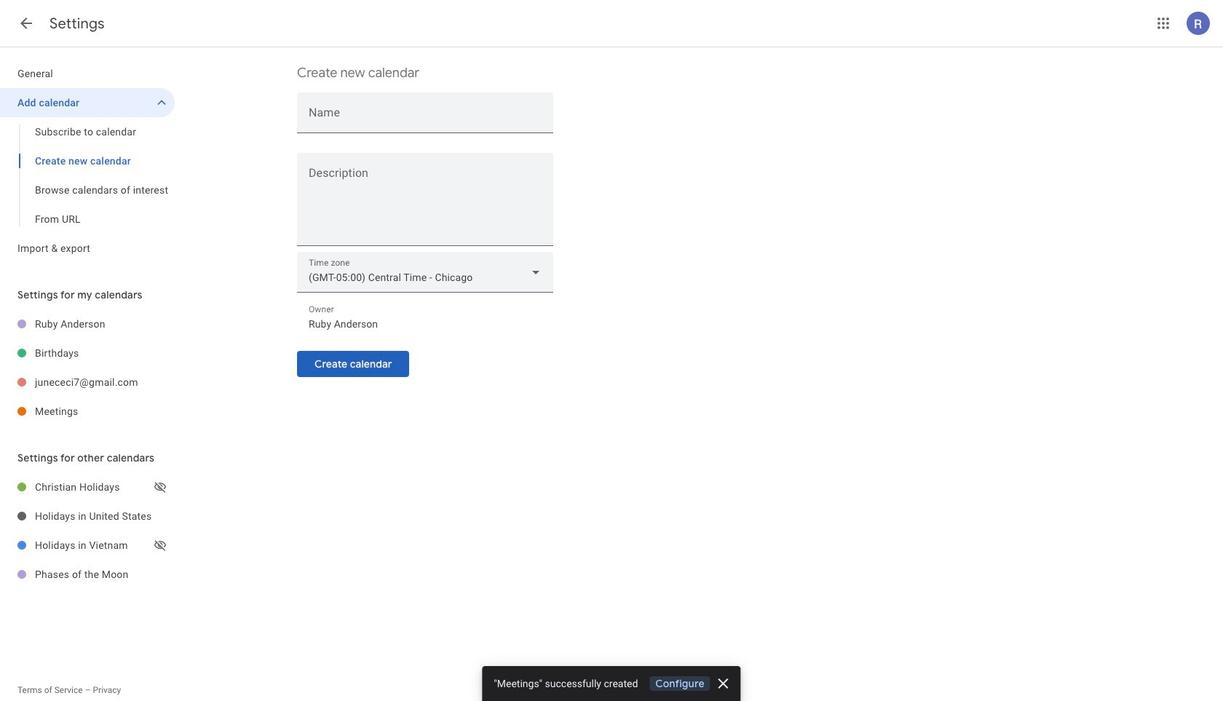 Task type: describe. For each thing, give the bounding box(es) containing it.
holidays in united states tree item
[[0, 502, 175, 531]]

add calendar tree item
[[0, 88, 175, 117]]

christian holidays tree item
[[0, 473, 175, 502]]

2 tree from the top
[[0, 310, 175, 426]]

junececi7@gmail.com tree item
[[0, 368, 175, 397]]

ruby anderson tree item
[[0, 310, 175, 339]]

1 tree from the top
[[0, 59, 175, 263]]



Task type: locate. For each thing, give the bounding box(es) containing it.
group
[[0, 117, 175, 234]]

0 vertical spatial tree
[[0, 59, 175, 263]]

3 tree from the top
[[0, 473, 175, 589]]

None text field
[[309, 108, 542, 128], [297, 170, 553, 240], [309, 314, 542, 334], [309, 108, 542, 128], [297, 170, 553, 240], [309, 314, 542, 334]]

2 vertical spatial tree
[[0, 473, 175, 589]]

meetings tree item
[[0, 397, 175, 426]]

1 vertical spatial tree
[[0, 310, 175, 426]]

tree
[[0, 59, 175, 263], [0, 310, 175, 426], [0, 473, 175, 589]]

holidays in vietnam tree item
[[0, 531, 175, 560]]

phases of the moon tree item
[[0, 560, 175, 589]]

go back image
[[17, 15, 35, 32]]

None field
[[297, 252, 553, 293]]

heading
[[50, 15, 105, 33]]

birthdays tree item
[[0, 339, 175, 368]]



Task type: vqa. For each thing, say whether or not it's contained in the screenshot.
row
no



